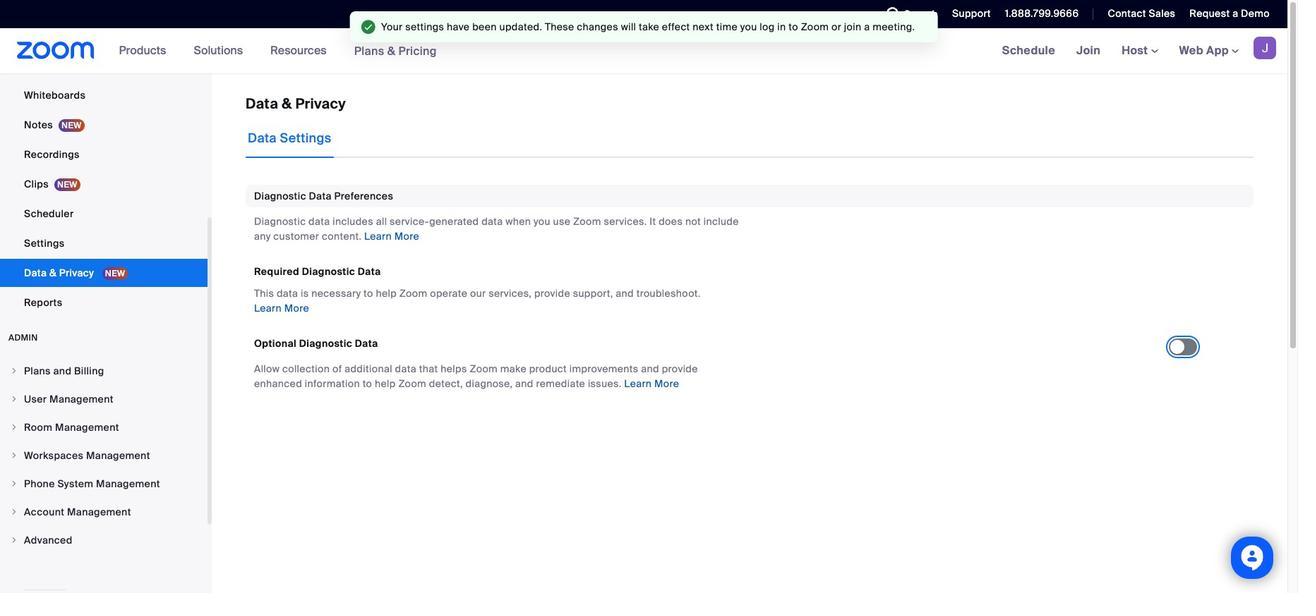 Task type: describe. For each thing, give the bounding box(es) containing it.
our
[[470, 287, 486, 300]]

learn for data
[[364, 230, 392, 243]]

1 horizontal spatial you
[[740, 20, 757, 33]]

learn more for diagnostic data includes all service-generated data when you use zoom services. it does not include any customer content.
[[364, 230, 419, 243]]

personal devices
[[24, 59, 108, 72]]

more for includes
[[394, 230, 419, 243]]

& inside data & privacy link
[[49, 267, 57, 280]]

plans and billing
[[24, 365, 104, 378]]

scheduler
[[24, 208, 74, 220]]

meetings navigation
[[992, 28, 1288, 74]]

log
[[760, 20, 775, 33]]

search button
[[876, 0, 942, 28]]

workspaces
[[24, 450, 84, 462]]

to inside the this data is necessary to help zoom operate our services, provide support, and troubleshoot. learn more
[[364, 287, 373, 300]]

learn inside the this data is necessary to help zoom operate our services, provide support, and troubleshoot. learn more
[[254, 302, 282, 315]]

right image for user management
[[10, 395, 18, 404]]

reports
[[24, 296, 62, 309]]

room
[[24, 421, 53, 434]]

updated.
[[499, 20, 542, 33]]

advanced menu item
[[0, 527, 208, 554]]

collection
[[282, 363, 330, 376]]

plans & pricing
[[354, 43, 437, 58]]

success image
[[361, 20, 376, 34]]

information
[[305, 378, 360, 390]]

necessary
[[311, 287, 361, 300]]

right image
[[10, 537, 18, 545]]

these
[[545, 20, 574, 33]]

schedule link
[[992, 28, 1066, 73]]

learn more link for of
[[624, 378, 679, 390]]

join
[[844, 20, 862, 33]]

preferences
[[334, 190, 393, 203]]

enhanced
[[254, 378, 302, 390]]

whiteboards link
[[0, 81, 208, 109]]

personal menu menu
[[0, 0, 208, 318]]

personal
[[24, 59, 67, 72]]

generated
[[429, 215, 479, 228]]

1 horizontal spatial &
[[282, 95, 292, 113]]

1 horizontal spatial a
[[1233, 7, 1238, 20]]

and down make
[[515, 378, 533, 390]]

management for account management
[[67, 506, 131, 519]]

room management
[[24, 421, 119, 434]]

contact sales
[[1108, 7, 1176, 20]]

resources
[[270, 43, 327, 58]]

not
[[685, 215, 701, 228]]

help inside the this data is necessary to help zoom operate our services, provide support, and troubleshoot. learn more
[[376, 287, 397, 300]]

user management
[[24, 393, 114, 406]]

zoom down the that on the bottom left
[[398, 378, 426, 390]]

banner containing products
[[0, 28, 1288, 74]]

use
[[553, 215, 571, 228]]

account management
[[24, 506, 131, 519]]

this
[[254, 287, 274, 300]]

zoom inside the this data is necessary to help zoom operate our services, provide support, and troubleshoot. learn more
[[399, 287, 427, 300]]

right image for room management
[[10, 424, 18, 432]]

and inside menu item
[[53, 365, 72, 378]]

data down diagnostic data preferences
[[309, 215, 330, 228]]

data inside tab
[[248, 130, 277, 147]]

detect,
[[429, 378, 463, 390]]

all
[[376, 215, 387, 228]]

data settings
[[248, 130, 331, 147]]

product
[[529, 363, 567, 376]]

have
[[447, 20, 470, 33]]

web app button
[[1179, 43, 1239, 58]]

demo
[[1241, 7, 1270, 20]]

zoom inside diagnostic data includes all service-generated data when you use zoom services. it does not include any customer content.
[[573, 215, 601, 228]]

right image for workspaces management
[[10, 452, 18, 460]]

is
[[301, 287, 309, 300]]

more inside the this data is necessary to help zoom operate our services, provide support, and troubleshoot. learn more
[[284, 302, 309, 315]]

learn more for allow collection of additional data that helps zoom make product improvements and provide enhanced information to help zoom detect, diagnose, and remediate issues.
[[624, 378, 679, 390]]

pricing
[[398, 43, 437, 58]]

helps
[[441, 363, 467, 376]]

data & privacy link
[[0, 259, 208, 287]]

schedule
[[1002, 43, 1055, 58]]

advanced
[[24, 534, 72, 547]]

time
[[716, 20, 738, 33]]

search
[[904, 8, 938, 20]]

clips
[[24, 178, 49, 191]]

whiteboards
[[24, 89, 86, 102]]

management for room management
[[55, 421, 119, 434]]

request a demo
[[1190, 7, 1270, 20]]

1 vertical spatial a
[[864, 20, 870, 33]]

data inside the personal menu menu
[[24, 267, 47, 280]]

sales
[[1149, 7, 1176, 20]]

meeting.
[[873, 20, 915, 33]]

optional diagnostic data
[[254, 337, 378, 350]]

zoom logo image
[[17, 42, 94, 59]]

join link
[[1066, 28, 1111, 73]]

allow
[[254, 363, 280, 376]]

includes
[[333, 215, 373, 228]]

diagnose,
[[466, 378, 513, 390]]

management inside menu item
[[96, 478, 160, 491]]

personal devices link
[[0, 52, 208, 80]]

more for of
[[654, 378, 679, 390]]

to for zoom
[[789, 20, 798, 33]]

billing
[[74, 365, 104, 378]]

include
[[704, 215, 739, 228]]

content.
[[322, 230, 362, 243]]

host
[[1122, 43, 1151, 58]]

data left when
[[482, 215, 503, 228]]

plans for plans & pricing
[[354, 43, 384, 58]]

your
[[381, 20, 403, 33]]

settings
[[405, 20, 444, 33]]

data settings tab
[[246, 119, 334, 158]]

operate
[[430, 287, 467, 300]]

of
[[332, 363, 342, 376]]

1 horizontal spatial data & privacy
[[246, 95, 346, 113]]

recordings
[[24, 148, 80, 161]]

help inside allow collection of additional data that helps zoom make product improvements and provide enhanced information to help zoom detect, diagnose, and remediate issues.
[[375, 378, 396, 390]]

phone
[[24, 478, 55, 491]]

management for user management
[[49, 393, 114, 406]]



Task type: vqa. For each thing, say whether or not it's contained in the screenshot.
Diagnostic in Diagnostic data includes all service-generated data when you use Zoom services. It does not include any customer content.
yes



Task type: locate. For each thing, give the bounding box(es) containing it.
it
[[650, 215, 656, 228]]

& up data settings tab
[[282, 95, 292, 113]]

changes
[[577, 20, 618, 33]]

data & privacy up data settings tab
[[246, 95, 346, 113]]

to down "additional"
[[363, 378, 372, 390]]

more down service- at left
[[394, 230, 419, 243]]

0 vertical spatial learn
[[364, 230, 392, 243]]

management up workspaces management
[[55, 421, 119, 434]]

in
[[777, 20, 786, 33]]

0 vertical spatial to
[[789, 20, 798, 33]]

will
[[621, 20, 636, 33]]

support,
[[573, 287, 613, 300]]

0 vertical spatial learn more link
[[364, 230, 419, 243]]

1 vertical spatial privacy
[[59, 267, 94, 280]]

and inside the this data is necessary to help zoom operate our services, provide support, and troubleshoot. learn more
[[616, 287, 634, 300]]

& down your
[[387, 43, 396, 58]]

a
[[1233, 7, 1238, 20], [864, 20, 870, 33]]

zoom left the "or" on the top right
[[801, 20, 829, 33]]

reports link
[[0, 289, 208, 317]]

right image left workspaces
[[10, 452, 18, 460]]

0 vertical spatial learn more
[[364, 230, 419, 243]]

0 vertical spatial &
[[387, 43, 396, 58]]

plans inside menu item
[[24, 365, 51, 378]]

data & privacy up reports
[[24, 267, 97, 280]]

learn right issues.
[[624, 378, 652, 390]]

zoom up diagnose,
[[470, 363, 498, 376]]

service-
[[390, 215, 429, 228]]

management up account management menu item
[[96, 478, 160, 491]]

0 vertical spatial settings
[[280, 130, 331, 147]]

6 right image from the top
[[10, 508, 18, 517]]

diagnostic inside diagnostic data includes all service-generated data when you use zoom services. it does not include any customer content.
[[254, 215, 306, 228]]

right image left user
[[10, 395, 18, 404]]

0 vertical spatial data & privacy
[[246, 95, 346, 113]]

0 vertical spatial you
[[740, 20, 757, 33]]

1 vertical spatial settings
[[24, 237, 65, 250]]

management up the phone system management menu item
[[86, 450, 150, 462]]

2 vertical spatial to
[[363, 378, 372, 390]]

data left is
[[277, 287, 298, 300]]

0 vertical spatial privacy
[[295, 95, 346, 113]]

1 horizontal spatial plans
[[354, 43, 384, 58]]

products
[[119, 43, 166, 58]]

web app
[[1179, 43, 1229, 58]]

2 right image from the top
[[10, 395, 18, 404]]

& inside the product information navigation
[[387, 43, 396, 58]]

2 horizontal spatial learn more link
[[624, 378, 679, 390]]

right image for account management
[[10, 508, 18, 517]]

notes link
[[0, 111, 208, 139]]

phone system management
[[24, 478, 160, 491]]

5 right image from the top
[[10, 480, 18, 489]]

any
[[254, 230, 271, 243]]

to for help
[[363, 378, 372, 390]]

1 horizontal spatial provide
[[662, 363, 698, 376]]

1 vertical spatial more
[[284, 302, 309, 315]]

3 right image from the top
[[10, 424, 18, 432]]

settings inside data settings tab
[[280, 130, 331, 147]]

2 horizontal spatial &
[[387, 43, 396, 58]]

data
[[246, 95, 278, 113], [248, 130, 277, 147], [309, 190, 332, 203], [358, 265, 381, 278], [24, 267, 47, 280], [355, 337, 378, 350]]

right image inside plans and billing menu item
[[10, 367, 18, 376]]

remediate
[[536, 378, 585, 390]]

0 horizontal spatial learn
[[254, 302, 282, 315]]

data left the that on the bottom left
[[395, 363, 416, 376]]

you
[[740, 20, 757, 33], [534, 215, 551, 228]]

room management menu item
[[0, 414, 208, 441]]

system
[[57, 478, 93, 491]]

0 vertical spatial a
[[1233, 7, 1238, 20]]

banner
[[0, 28, 1288, 74]]

data inside the this data is necessary to help zoom operate our services, provide support, and troubleshoot. learn more
[[277, 287, 298, 300]]

zoom right use at the left of the page
[[573, 215, 601, 228]]

1 vertical spatial learn more link
[[254, 302, 309, 315]]

to right necessary
[[364, 287, 373, 300]]

request
[[1190, 7, 1230, 20]]

1 vertical spatial plans
[[24, 365, 51, 378]]

learn more
[[364, 230, 419, 243], [624, 378, 679, 390]]

0 horizontal spatial a
[[864, 20, 870, 33]]

product information navigation
[[108, 28, 447, 74]]

improvements
[[570, 363, 639, 376]]

and right support,
[[616, 287, 634, 300]]

troubleshoot.
[[637, 287, 701, 300]]

services,
[[489, 287, 532, 300]]

&
[[387, 43, 396, 58], [282, 95, 292, 113], [49, 267, 57, 280]]

request a demo link
[[1179, 0, 1288, 28], [1190, 7, 1270, 20]]

web
[[1179, 43, 1204, 58]]

plans down "success" icon
[[354, 43, 384, 58]]

1 vertical spatial learn
[[254, 302, 282, 315]]

account
[[24, 506, 64, 519]]

settings
[[280, 130, 331, 147], [24, 237, 65, 250]]

learn
[[364, 230, 392, 243], [254, 302, 282, 315], [624, 378, 652, 390]]

recordings link
[[0, 140, 208, 169]]

privacy inside the personal menu menu
[[59, 267, 94, 280]]

settings up diagnostic data preferences
[[280, 130, 331, 147]]

profile picture image
[[1254, 37, 1276, 59]]

resources button
[[270, 28, 333, 73]]

that
[[419, 363, 438, 376]]

1 vertical spatial help
[[375, 378, 396, 390]]

2 vertical spatial learn
[[624, 378, 652, 390]]

1 vertical spatial &
[[282, 95, 292, 113]]

to inside allow collection of additional data that helps zoom make product improvements and provide enhanced information to help zoom detect, diagnose, and remediate issues.
[[363, 378, 372, 390]]

side navigation navigation
[[0, 0, 212, 594]]

0 horizontal spatial more
[[284, 302, 309, 315]]

user management menu item
[[0, 386, 208, 413]]

next
[[693, 20, 714, 33]]

settings link
[[0, 229, 208, 258]]

0 horizontal spatial you
[[534, 215, 551, 228]]

data
[[309, 215, 330, 228], [482, 215, 503, 228], [277, 287, 298, 300], [395, 363, 416, 376]]

management down billing
[[49, 393, 114, 406]]

2 horizontal spatial learn
[[624, 378, 652, 390]]

right image inside workspaces management menu item
[[10, 452, 18, 460]]

learn down "this"
[[254, 302, 282, 315]]

allow collection of additional data that helps zoom make product improvements and provide enhanced information to help zoom detect, diagnose, and remediate issues.
[[254, 363, 698, 390]]

1 vertical spatial to
[[364, 287, 373, 300]]

right image inside room management menu item
[[10, 424, 18, 432]]

plans & pricing link
[[354, 43, 437, 58], [354, 43, 437, 58]]

learn more right issues.
[[624, 378, 679, 390]]

1 vertical spatial learn more
[[624, 378, 679, 390]]

you left log
[[740, 20, 757, 33]]

provide inside allow collection of additional data that helps zoom make product improvements and provide enhanced information to help zoom detect, diagnose, and remediate issues.
[[662, 363, 698, 376]]

data & privacy inside the personal menu menu
[[24, 267, 97, 280]]

management down the phone system management menu item
[[67, 506, 131, 519]]

2 vertical spatial &
[[49, 267, 57, 280]]

0 horizontal spatial settings
[[24, 237, 65, 250]]

your settings have been updated. these changes will take effect next time you log in to zoom or join a meeting.
[[381, 20, 915, 33]]

learn more link down all
[[364, 230, 419, 243]]

required diagnostic data
[[254, 265, 381, 278]]

contact
[[1108, 7, 1146, 20]]

right image up right icon
[[10, 508, 18, 517]]

devices
[[69, 59, 108, 72]]

4 right image from the top
[[10, 452, 18, 460]]

1 horizontal spatial learn more link
[[364, 230, 419, 243]]

learn for collection
[[624, 378, 652, 390]]

& up reports
[[49, 267, 57, 280]]

customer
[[273, 230, 319, 243]]

app
[[1206, 43, 1229, 58]]

learn more link down "this"
[[254, 302, 309, 315]]

settings inside settings link
[[24, 237, 65, 250]]

admin
[[8, 332, 38, 344]]

right image for phone system management
[[10, 480, 18, 489]]

more down is
[[284, 302, 309, 315]]

2 horizontal spatial more
[[654, 378, 679, 390]]

0 horizontal spatial &
[[49, 267, 57, 280]]

a right join
[[864, 20, 870, 33]]

settings down scheduler
[[24, 237, 65, 250]]

to right in
[[789, 20, 798, 33]]

learn more down all
[[364, 230, 419, 243]]

zoom left operate
[[399, 287, 427, 300]]

privacy down settings link
[[59, 267, 94, 280]]

this data is necessary to help zoom operate our services, provide support, and troubleshoot. learn more
[[254, 287, 701, 315]]

additional
[[345, 363, 392, 376]]

services.
[[604, 215, 647, 228]]

a left demo
[[1233, 7, 1238, 20]]

data inside allow collection of additional data that helps zoom make product improvements and provide enhanced information to help zoom detect, diagnose, and remediate issues.
[[395, 363, 416, 376]]

1 horizontal spatial privacy
[[295, 95, 346, 113]]

take
[[639, 20, 659, 33]]

plans
[[354, 43, 384, 58], [24, 365, 51, 378]]

0 horizontal spatial privacy
[[59, 267, 94, 280]]

0 horizontal spatial plans
[[24, 365, 51, 378]]

admin menu menu
[[0, 358, 208, 556]]

zoom
[[801, 20, 829, 33], [573, 215, 601, 228], [399, 287, 427, 300], [470, 363, 498, 376], [398, 378, 426, 390]]

user
[[24, 393, 47, 406]]

make
[[500, 363, 527, 376]]

provide inside the this data is necessary to help zoom operate our services, provide support, and troubleshoot. learn more
[[534, 287, 570, 300]]

and right "improvements"
[[641, 363, 659, 376]]

right image inside account management menu item
[[10, 508, 18, 517]]

1 horizontal spatial learn
[[364, 230, 392, 243]]

0 vertical spatial help
[[376, 287, 397, 300]]

been
[[472, 20, 497, 33]]

plans inside the product information navigation
[[354, 43, 384, 58]]

clips link
[[0, 170, 208, 198]]

management for workspaces management
[[86, 450, 150, 462]]

right image left phone
[[10, 480, 18, 489]]

plans and billing menu item
[[0, 358, 208, 385]]

account management menu item
[[0, 499, 208, 526]]

workspaces management menu item
[[0, 443, 208, 469]]

more right issues.
[[654, 378, 679, 390]]

plans up user
[[24, 365, 51, 378]]

learn more link for includes
[[364, 230, 419, 243]]

you inside diagnostic data includes all service-generated data when you use zoom services. it does not include any customer content.
[[534, 215, 551, 228]]

help right necessary
[[376, 287, 397, 300]]

0 horizontal spatial provide
[[534, 287, 570, 300]]

0 vertical spatial plans
[[354, 43, 384, 58]]

2 vertical spatial more
[[654, 378, 679, 390]]

phone system management menu item
[[0, 471, 208, 498]]

1 horizontal spatial more
[[394, 230, 419, 243]]

privacy up data settings tab
[[295, 95, 346, 113]]

right image inside user management menu item
[[10, 395, 18, 404]]

0 horizontal spatial learn more
[[364, 230, 419, 243]]

join
[[1077, 43, 1101, 58]]

1 horizontal spatial learn more
[[624, 378, 679, 390]]

and
[[616, 287, 634, 300], [641, 363, 659, 376], [53, 365, 72, 378], [515, 378, 533, 390]]

support link
[[942, 0, 995, 28], [952, 7, 991, 20]]

and left billing
[[53, 365, 72, 378]]

you left use at the left of the page
[[534, 215, 551, 228]]

0 vertical spatial more
[[394, 230, 419, 243]]

diagnostic
[[254, 190, 306, 203], [254, 215, 306, 228], [302, 265, 355, 278], [299, 337, 352, 350]]

0 horizontal spatial learn more link
[[254, 302, 309, 315]]

learn more link right issues.
[[624, 378, 679, 390]]

1 horizontal spatial settings
[[280, 130, 331, 147]]

1 vertical spatial you
[[534, 215, 551, 228]]

scheduler link
[[0, 200, 208, 228]]

0 horizontal spatial data & privacy
[[24, 267, 97, 280]]

right image left room
[[10, 424, 18, 432]]

right image inside the phone system management menu item
[[10, 480, 18, 489]]

issues.
[[588, 378, 622, 390]]

2 vertical spatial learn more link
[[624, 378, 679, 390]]

workspaces management
[[24, 450, 150, 462]]

contact sales link
[[1097, 0, 1179, 28], [1108, 7, 1176, 20]]

notes
[[24, 119, 53, 131]]

right image
[[10, 367, 18, 376], [10, 395, 18, 404], [10, 424, 18, 432], [10, 452, 18, 460], [10, 480, 18, 489], [10, 508, 18, 517]]

learn down all
[[364, 230, 392, 243]]

1 right image from the top
[[10, 367, 18, 376]]

right image down admin
[[10, 367, 18, 376]]

1 vertical spatial data & privacy
[[24, 267, 97, 280]]

privacy
[[295, 95, 346, 113], [59, 267, 94, 280]]

support
[[952, 7, 991, 20]]

1 vertical spatial provide
[[662, 363, 698, 376]]

required
[[254, 265, 299, 278]]

effect
[[662, 20, 690, 33]]

management
[[49, 393, 114, 406], [55, 421, 119, 434], [86, 450, 150, 462], [96, 478, 160, 491], [67, 506, 131, 519]]

solutions
[[194, 43, 243, 58]]

help down "additional"
[[375, 378, 396, 390]]

plans for plans and billing
[[24, 365, 51, 378]]

diagnostic data includes all service-generated data when you use zoom services. it does not include any customer content.
[[254, 215, 739, 243]]

0 vertical spatial provide
[[534, 287, 570, 300]]

right image for plans and billing
[[10, 367, 18, 376]]

help
[[376, 287, 397, 300], [375, 378, 396, 390]]

when
[[506, 215, 531, 228]]



